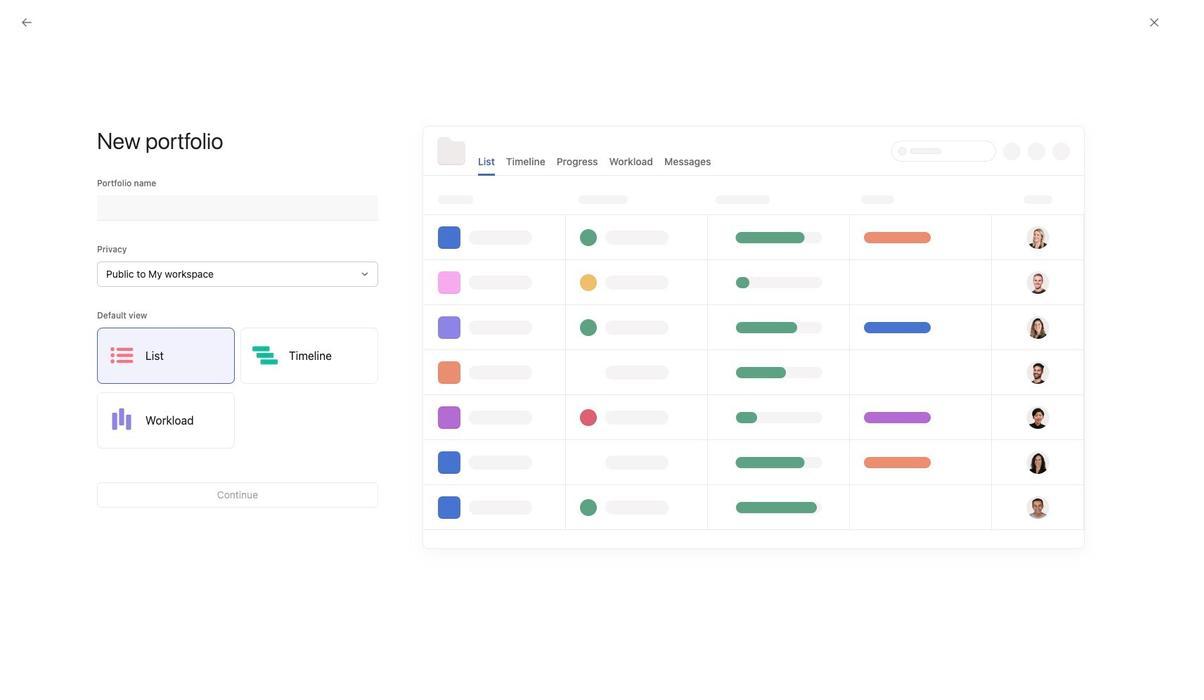 Task type: vqa. For each thing, say whether or not it's contained in the screenshot.
completed IMAGE on the top of page
yes



Task type: describe. For each thing, give the bounding box(es) containing it.
globe image
[[471, 546, 487, 563]]

projects element
[[0, 364, 169, 505]]

completed image
[[690, 302, 707, 319]]

at mention image
[[502, 452, 513, 463]]

link image
[[455, 453, 463, 461]]

go back image
[[21, 17, 32, 28]]

starred element
[[0, 224, 169, 364]]

close image
[[1149, 17, 1161, 28]]

Completed checkbox
[[690, 302, 707, 319]]



Task type: locate. For each thing, give the bounding box(es) containing it.
list item
[[676, 273, 1092, 298], [676, 298, 1092, 324], [676, 324, 1092, 349], [676, 349, 1092, 374], [266, 536, 457, 579]]

bulleted list image
[[410, 453, 418, 461]]

toolbar
[[266, 441, 647, 473]]

hide sidebar image
[[18, 11, 30, 23]]

list box
[[425, 6, 762, 28]]

view profile image
[[693, 210, 727, 243]]

james, profile image
[[15, 319, 32, 336]]

None text field
[[97, 196, 378, 221]]

numbered list image
[[432, 453, 441, 461]]

this is a preview of your portfolio image
[[423, 127, 1085, 549]]



